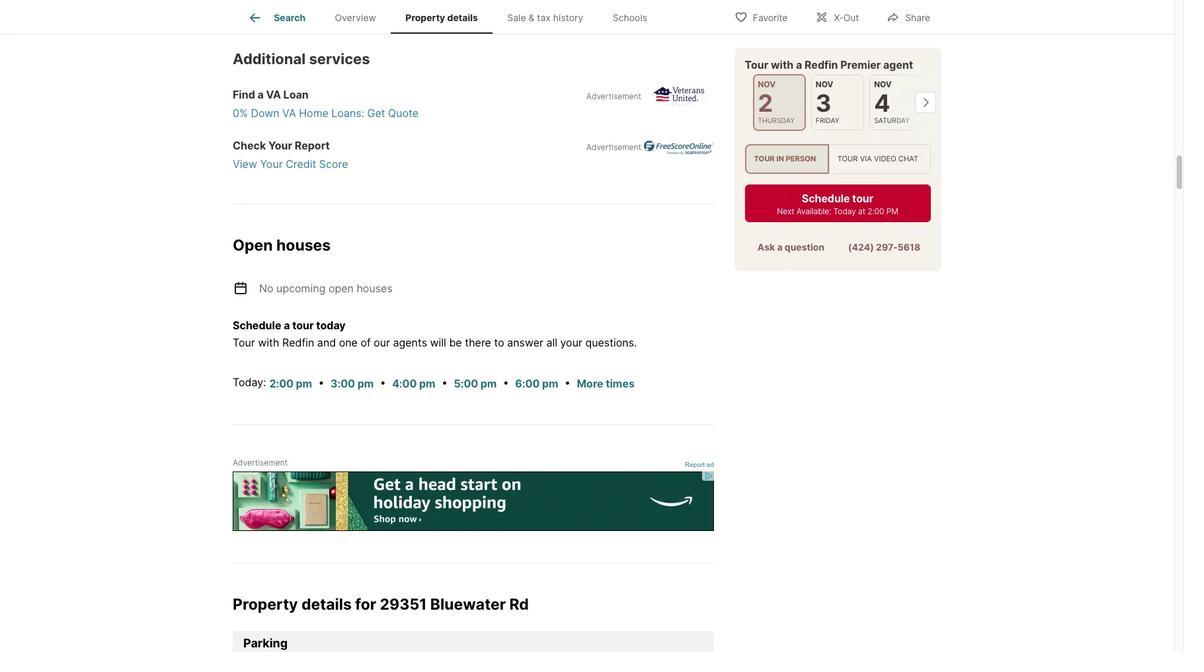 Task type: describe. For each thing, give the bounding box(es) containing it.
(424) 297-5618
[[849, 242, 921, 253]]

agents
[[393, 336, 427, 349]]

one
[[339, 336, 358, 349]]

tax
[[537, 12, 551, 23]]

out
[[844, 12, 859, 23]]

available:
[[797, 206, 832, 216]]

2
[[759, 89, 774, 118]]

more
[[577, 377, 604, 390]]

3:00 pm button
[[330, 375, 374, 392]]

person
[[786, 154, 817, 164]]

list box containing tour in person
[[745, 144, 931, 174]]

4 pm from the left
[[481, 377, 497, 390]]

3 pm from the left
[[419, 377, 436, 390]]

297-
[[877, 242, 898, 253]]

property details tab
[[391, 2, 493, 34]]

nov 4 saturday
[[875, 79, 911, 125]]

ask a question link
[[758, 242, 825, 253]]

get
[[367, 107, 385, 120]]

1 horizontal spatial va
[[282, 107, 296, 120]]

report inside button
[[685, 461, 705, 468]]

x-
[[834, 12, 844, 23]]

ask a question
[[758, 242, 825, 253]]

open
[[233, 236, 273, 255]]

check
[[233, 139, 266, 152]]

video
[[875, 154, 897, 164]]

view
[[233, 158, 257, 171]]

services
[[309, 50, 370, 68]]

5 pm from the left
[[542, 377, 558, 390]]

search
[[274, 12, 306, 23]]

additional
[[233, 50, 306, 68]]

&
[[529, 12, 535, 23]]

with inside schedule a tour today tour with redfin and one of our agents will be there to answer all your questions.
[[258, 336, 279, 349]]

6:00 pm button
[[515, 375, 559, 392]]

will
[[430, 336, 446, 349]]

tour for tour via video chat
[[838, 154, 859, 164]]

5 • from the left
[[565, 376, 571, 389]]

a for schedule a tour today tour with redfin and one of our agents will be there to answer all your questions.
[[284, 319, 290, 332]]

rd
[[510, 595, 529, 614]]

saturday
[[875, 116, 911, 125]]

0%
[[233, 107, 248, 120]]

open
[[329, 282, 354, 295]]

schools tab
[[598, 2, 662, 34]]

all
[[547, 336, 558, 349]]

schedule a tour today tour with redfin and one of our agents will be there to answer all your questions.
[[233, 319, 637, 349]]

for
[[355, 595, 376, 614]]

(424)
[[849, 242, 875, 253]]

home
[[299, 107, 329, 120]]

to
[[494, 336, 504, 349]]

schedule tour next available: today at 2:00 pm
[[778, 192, 899, 216]]

credit
[[286, 158, 316, 171]]

agent
[[884, 58, 914, 71]]

question
[[785, 242, 825, 253]]

next image
[[915, 92, 937, 113]]

times
[[606, 377, 635, 390]]

there
[[465, 336, 491, 349]]

tour for tour in person
[[755, 154, 775, 164]]

and
[[317, 336, 336, 349]]

5618
[[898, 242, 921, 253]]

4:00 pm button
[[392, 375, 436, 392]]

today
[[316, 319, 346, 332]]

details for property details
[[447, 12, 478, 23]]

nov for 3
[[816, 79, 834, 89]]

nov for 4
[[875, 79, 892, 89]]

chat
[[899, 154, 919, 164]]

details for property details for 29351 bluewater rd
[[302, 595, 352, 614]]

1 horizontal spatial houses
[[357, 282, 393, 295]]

schools
[[613, 12, 648, 23]]

2:00 inside today: 2:00 pm • 3:00 pm • 4:00 pm • 5:00 pm • 6:00 pm • more times
[[270, 377, 294, 390]]

favorite
[[753, 12, 788, 23]]

thursday
[[759, 116, 795, 125]]

3 • from the left
[[442, 376, 448, 389]]

via
[[861, 154, 873, 164]]

down
[[251, 107, 280, 120]]

advertisement for find a va loan 0% down va home loans: get quote
[[587, 91, 642, 101]]

2 vertical spatial advertisement
[[233, 457, 288, 467]]

29351
[[380, 595, 427, 614]]

ask
[[758, 242, 776, 253]]

history
[[553, 12, 584, 23]]

today: 2:00 pm • 3:00 pm • 4:00 pm • 5:00 pm • 6:00 pm • more times
[[233, 376, 635, 390]]

in
[[777, 154, 785, 164]]

today
[[834, 206, 857, 216]]

advertisement for check your report view your credit score
[[587, 142, 642, 152]]

tour for tour with a redfin premier agent
[[745, 58, 769, 71]]

search link
[[247, 10, 306, 26]]

premier
[[841, 58, 882, 71]]

1 pm from the left
[[296, 377, 312, 390]]

report ad
[[685, 461, 714, 468]]

loans:
[[332, 107, 364, 120]]

share
[[906, 12, 931, 23]]

next
[[778, 206, 795, 216]]

check your report view your credit score
[[233, 139, 348, 171]]

view your credit score link
[[233, 156, 722, 172]]

report ad button
[[685, 461, 714, 471]]



Task type: vqa. For each thing, say whether or not it's contained in the screenshot.
6:00 Pm button
yes



Task type: locate. For each thing, give the bounding box(es) containing it.
property
[[406, 12, 445, 23], [233, 595, 298, 614]]

3
[[816, 89, 832, 118]]

additional services
[[233, 50, 370, 68]]

tour up today:
[[233, 336, 255, 349]]

overview tab
[[320, 2, 391, 34]]

with up today:
[[258, 336, 279, 349]]

our
[[374, 336, 390, 349]]

4 • from the left
[[503, 376, 509, 389]]

nov down tour with a redfin premier agent
[[816, 79, 834, 89]]

tour up '2'
[[745, 58, 769, 71]]

nov inside the nov 4 saturday
[[875, 79, 892, 89]]

tab list
[[233, 0, 673, 34]]

1 horizontal spatial property
[[406, 12, 445, 23]]

pm right 3:00 on the left of the page
[[358, 377, 374, 390]]

va up down
[[266, 88, 281, 101]]

be
[[449, 336, 462, 349]]

0 horizontal spatial tour
[[292, 319, 314, 332]]

0 horizontal spatial details
[[302, 595, 352, 614]]

ad region
[[233, 471, 714, 531]]

property details
[[406, 12, 478, 23]]

schedule inside schedule a tour today tour with redfin and one of our agents will be there to answer all your questions.
[[233, 319, 281, 332]]

tour inside the schedule tour next available: today at 2:00 pm
[[853, 192, 874, 205]]

2 pm from the left
[[358, 377, 374, 390]]

nov 2 thursday
[[759, 79, 795, 125]]

1 vertical spatial details
[[302, 595, 352, 614]]

redfin left and
[[282, 336, 314, 349]]

1 horizontal spatial tour
[[853, 192, 874, 205]]

parking
[[243, 637, 288, 650]]

report left ad
[[685, 461, 705, 468]]

0 vertical spatial redfin
[[805, 58, 839, 71]]

1 vertical spatial tour
[[292, 319, 314, 332]]

• left 6:00
[[503, 376, 509, 389]]

at
[[859, 206, 866, 216]]

favorite button
[[723, 3, 799, 30]]

houses up upcoming at the left top
[[276, 236, 331, 255]]

report up credit
[[295, 139, 330, 152]]

your
[[561, 336, 583, 349]]

6:00
[[515, 377, 540, 390]]

1 nov from the left
[[759, 79, 776, 89]]

0 vertical spatial advertisement
[[587, 91, 642, 101]]

tour via video chat
[[838, 154, 919, 164]]

2:00
[[868, 206, 885, 216], [270, 377, 294, 390]]

pm
[[887, 206, 899, 216]]

•
[[319, 376, 324, 389], [380, 376, 386, 389], [442, 376, 448, 389], [503, 376, 509, 389], [565, 376, 571, 389]]

no upcoming open houses
[[259, 282, 393, 295]]

0 horizontal spatial redfin
[[282, 336, 314, 349]]

1 horizontal spatial 2:00
[[868, 206, 885, 216]]

loan
[[283, 88, 309, 101]]

property details for 29351 bluewater rd
[[233, 595, 529, 614]]

schedule for tour
[[233, 319, 281, 332]]

0 horizontal spatial schedule
[[233, 319, 281, 332]]

find
[[233, 88, 255, 101]]

2:00 right today:
[[270, 377, 294, 390]]

0 horizontal spatial with
[[258, 336, 279, 349]]

1 horizontal spatial redfin
[[805, 58, 839, 71]]

houses right open
[[357, 282, 393, 295]]

(424) 297-5618 link
[[849, 242, 921, 253]]

sale & tax history
[[507, 12, 584, 23]]

1 vertical spatial advertisement
[[587, 142, 642, 152]]

nov
[[759, 79, 776, 89], [816, 79, 834, 89], [875, 79, 892, 89]]

quote
[[388, 107, 419, 120]]

1 vertical spatial property
[[233, 595, 298, 614]]

3:00
[[331, 377, 355, 390]]

schedule inside the schedule tour next available: today at 2:00 pm
[[802, 192, 851, 205]]

va
[[266, 88, 281, 101], [282, 107, 296, 120]]

va down loan
[[282, 107, 296, 120]]

2 nov from the left
[[816, 79, 834, 89]]

overview
[[335, 12, 376, 23]]

redfin up nov 3 friday
[[805, 58, 839, 71]]

advertisement
[[587, 91, 642, 101], [587, 142, 642, 152], [233, 457, 288, 467]]

2:00 inside the schedule tour next available: today at 2:00 pm
[[868, 206, 885, 216]]

• left 4:00
[[380, 376, 386, 389]]

0 vertical spatial schedule
[[802, 192, 851, 205]]

pm right 4:00
[[419, 377, 436, 390]]

1 vertical spatial your
[[260, 158, 283, 171]]

1 horizontal spatial with
[[771, 58, 794, 71]]

tour inside schedule a tour today tour with redfin and one of our agents will be there to answer all your questions.
[[292, 319, 314, 332]]

bluewater
[[430, 595, 506, 614]]

schedule down no on the top left of the page
[[233, 319, 281, 332]]

details left for
[[302, 595, 352, 614]]

tour
[[853, 192, 874, 205], [292, 319, 314, 332]]

x-out
[[834, 12, 859, 23]]

x-out button
[[805, 3, 871, 30]]

with
[[771, 58, 794, 71], [258, 336, 279, 349]]

0 vertical spatial property
[[406, 12, 445, 23]]

0 vertical spatial report
[[295, 139, 330, 152]]

1 vertical spatial redfin
[[282, 336, 314, 349]]

tour up at
[[853, 192, 874, 205]]

nov inside nov 3 friday
[[816, 79, 834, 89]]

• left 5:00
[[442, 376, 448, 389]]

1 vertical spatial houses
[[357, 282, 393, 295]]

0 horizontal spatial report
[[295, 139, 330, 152]]

0 vertical spatial details
[[447, 12, 478, 23]]

with up nov 2 thursday
[[771, 58, 794, 71]]

schedule for today
[[802, 192, 851, 205]]

report
[[295, 139, 330, 152], [685, 461, 705, 468]]

open houses
[[233, 236, 331, 255]]

0 vertical spatial houses
[[276, 236, 331, 255]]

5:00 pm button
[[453, 375, 498, 392]]

1 horizontal spatial report
[[685, 461, 705, 468]]

details inside tab
[[447, 12, 478, 23]]

ad
[[707, 461, 714, 468]]

nov 3 friday
[[816, 79, 840, 125]]

5:00
[[454, 377, 478, 390]]

tour left in
[[755, 154, 775, 164]]

• left the more
[[565, 376, 571, 389]]

1 • from the left
[[319, 376, 324, 389]]

share button
[[876, 3, 942, 30]]

of
[[361, 336, 371, 349]]

0 vertical spatial va
[[266, 88, 281, 101]]

pm right 6:00
[[542, 377, 558, 390]]

details
[[447, 12, 478, 23], [302, 595, 352, 614]]

tour
[[745, 58, 769, 71], [755, 154, 775, 164], [838, 154, 859, 164], [233, 336, 255, 349]]

no
[[259, 282, 274, 295]]

nov down agent
[[875, 79, 892, 89]]

nov up thursday
[[759, 79, 776, 89]]

tour left via
[[838, 154, 859, 164]]

upcoming
[[277, 282, 326, 295]]

1 vertical spatial va
[[282, 107, 296, 120]]

0 vertical spatial your
[[269, 139, 292, 152]]

0 horizontal spatial houses
[[276, 236, 331, 255]]

0 vertical spatial with
[[771, 58, 794, 71]]

1 vertical spatial report
[[685, 461, 705, 468]]

0 vertical spatial 2:00
[[868, 206, 885, 216]]

• left 3:00 on the left of the page
[[319, 376, 324, 389]]

2 • from the left
[[380, 376, 386, 389]]

a inside find a va loan 0% down va home loans: get quote
[[258, 88, 264, 101]]

pm left 3:00 on the left of the page
[[296, 377, 312, 390]]

sale & tax history tab
[[493, 2, 598, 34]]

1 horizontal spatial details
[[447, 12, 478, 23]]

tab list containing search
[[233, 0, 673, 34]]

1 horizontal spatial schedule
[[802, 192, 851, 205]]

2:00 pm button
[[269, 375, 313, 392]]

1 horizontal spatial nov
[[816, 79, 834, 89]]

None button
[[753, 74, 806, 131], [812, 75, 865, 131], [870, 75, 923, 131], [753, 74, 806, 131], [812, 75, 865, 131], [870, 75, 923, 131]]

property for property details for 29351 bluewater rd
[[233, 595, 298, 614]]

pm right 5:00
[[481, 377, 497, 390]]

your right "view"
[[260, 158, 283, 171]]

details left sale
[[447, 12, 478, 23]]

1 vertical spatial with
[[258, 336, 279, 349]]

a inside schedule a tour today tour with redfin and one of our agents will be there to answer all your questions.
[[284, 319, 290, 332]]

sale
[[507, 12, 526, 23]]

3 nov from the left
[[875, 79, 892, 89]]

nov for 2
[[759, 79, 776, 89]]

answer
[[507, 336, 544, 349]]

redfin inside schedule a tour today tour with redfin and one of our agents will be there to answer all your questions.
[[282, 336, 314, 349]]

tour inside schedule a tour today tour with redfin and one of our agents will be there to answer all your questions.
[[233, 336, 255, 349]]

your
[[269, 139, 292, 152], [260, 158, 283, 171]]

0 vertical spatial tour
[[853, 192, 874, 205]]

property for property details
[[406, 12, 445, 23]]

report inside "check your report view your credit score"
[[295, 139, 330, 152]]

a
[[797, 58, 803, 71], [258, 88, 264, 101], [778, 242, 783, 253], [284, 319, 290, 332]]

your up credit
[[269, 139, 292, 152]]

0 horizontal spatial 2:00
[[270, 377, 294, 390]]

redfin
[[805, 58, 839, 71], [282, 336, 314, 349]]

list box
[[745, 144, 931, 174]]

property inside tab
[[406, 12, 445, 23]]

1 vertical spatial 2:00
[[270, 377, 294, 390]]

schedule
[[802, 192, 851, 205], [233, 319, 281, 332]]

0% down va home loans: get quote link
[[233, 105, 722, 121]]

a for find a va loan 0% down va home loans: get quote
[[258, 88, 264, 101]]

2:00 right at
[[868, 206, 885, 216]]

nov inside nov 2 thursday
[[759, 79, 776, 89]]

score
[[319, 158, 348, 171]]

4:00
[[392, 377, 417, 390]]

0 horizontal spatial va
[[266, 88, 281, 101]]

find a va loan 0% down va home loans: get quote
[[233, 88, 419, 120]]

schedule up available:
[[802, 192, 851, 205]]

a for ask a question
[[778, 242, 783, 253]]

0 horizontal spatial nov
[[759, 79, 776, 89]]

tour left 'today'
[[292, 319, 314, 332]]

1 vertical spatial schedule
[[233, 319, 281, 332]]

0 horizontal spatial property
[[233, 595, 298, 614]]

2 horizontal spatial nov
[[875, 79, 892, 89]]

questions.
[[586, 336, 637, 349]]

today:
[[233, 376, 266, 389]]

tour with a redfin premier agent
[[745, 58, 914, 71]]



